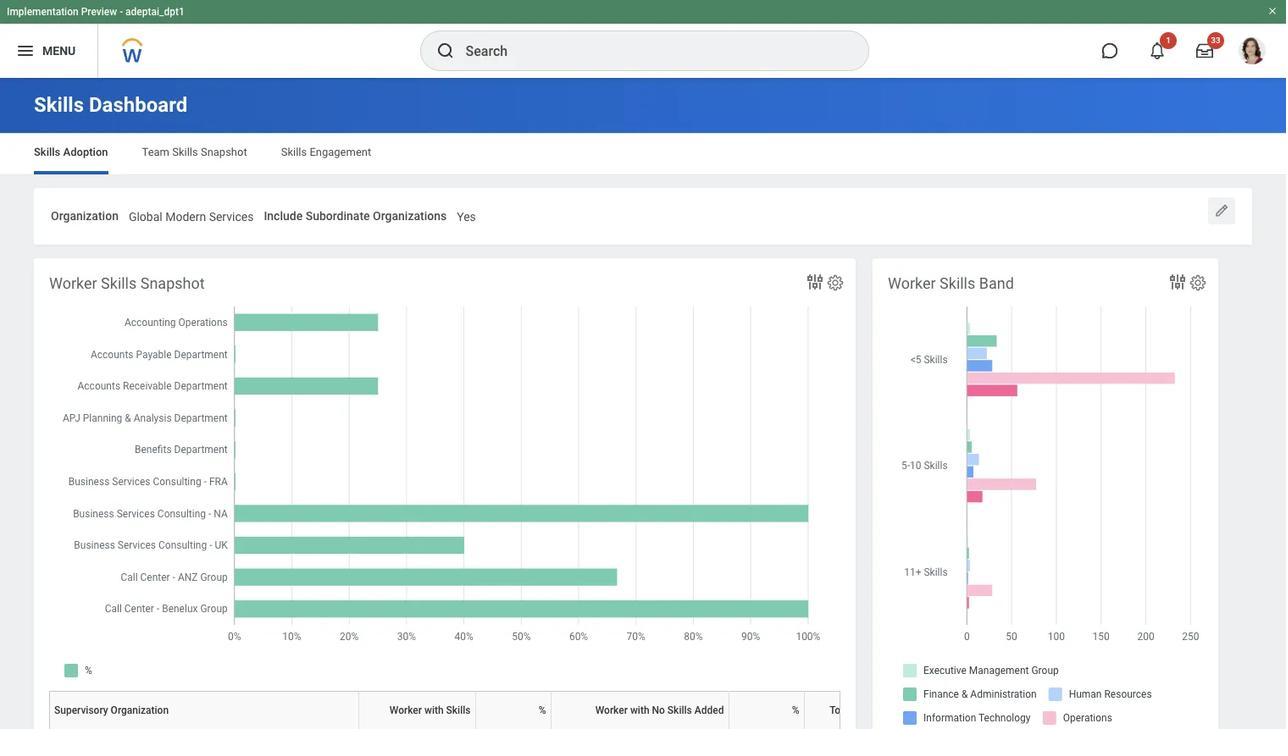 Task type: vqa. For each thing, say whether or not it's contained in the screenshot.
Implementation Preview -   adeptai_dpt1
yes



Task type: describe. For each thing, give the bounding box(es) containing it.
worker for worker with skills
[[390, 705, 422, 717]]

implementation
[[7, 6, 79, 18]]

skills inside worker with skills button
[[446, 705, 471, 717]]

close environment banner image
[[1268, 6, 1278, 16]]

supervisory organization button
[[54, 691, 365, 730]]

search image
[[435, 41, 456, 61]]

implementation preview -   adeptai_dpt1
[[7, 6, 185, 18]]

snapshot for team skills snapshot
[[201, 146, 247, 158]]

Global Modern Services text field
[[129, 200, 254, 229]]

total workers button
[[809, 705, 892, 717]]

tab list inside skills dashboard main content
[[17, 134, 1270, 175]]

0 vertical spatial organization
[[51, 209, 119, 223]]

workers
[[855, 705, 892, 717]]

skills inside worker with no skills added button
[[668, 705, 692, 717]]

menu banner
[[0, 0, 1286, 78]]

worker with skills button
[[363, 691, 482, 730]]

worker with no skills added
[[596, 705, 724, 717]]

configure and view chart data image
[[1168, 272, 1188, 292]]

modern
[[165, 210, 206, 224]]

total
[[830, 705, 852, 717]]

total workers
[[830, 705, 892, 717]]

worker with skills
[[390, 705, 471, 717]]

snapshot for worker skills snapshot
[[140, 274, 205, 292]]

global modern services
[[129, 210, 254, 224]]

yes
[[457, 210, 476, 224]]

33 button
[[1186, 32, 1225, 69]]

organization element
[[129, 199, 254, 230]]

adeptai_dpt1
[[125, 6, 185, 18]]

Yes text field
[[457, 200, 476, 229]]

configure and view chart data image
[[805, 272, 825, 292]]

organizations
[[373, 209, 447, 223]]

subordinate
[[306, 209, 370, 223]]

engagement
[[310, 146, 371, 158]]

include subordinate organizations
[[264, 209, 447, 223]]

profile logan mcneil image
[[1239, 37, 1266, 68]]

worker skills snapshot
[[49, 274, 205, 292]]

worker with no skills added button
[[556, 691, 735, 730]]

1 % button from the left
[[480, 691, 557, 730]]

added
[[695, 705, 724, 717]]

adoption
[[63, 146, 108, 158]]

include subordinate organizations element
[[457, 199, 476, 230]]

skills adoption
[[34, 146, 108, 158]]

preview
[[81, 6, 117, 18]]

team
[[142, 146, 170, 158]]

1
[[1166, 36, 1171, 45]]



Task type: locate. For each thing, give the bounding box(es) containing it.
organization left global
[[51, 209, 119, 223]]

organization
[[51, 209, 119, 223], [111, 705, 169, 717]]

skills
[[34, 93, 84, 117], [34, 146, 60, 158], [172, 146, 198, 158], [281, 146, 307, 158], [101, 274, 137, 292], [940, 274, 976, 292], [446, 705, 471, 717], [668, 705, 692, 717]]

snapshot down modern
[[140, 274, 205, 292]]

include
[[264, 209, 303, 223]]

0 horizontal spatial %
[[539, 705, 546, 717]]

no
[[652, 705, 665, 717]]

edit image
[[1214, 203, 1231, 219]]

worker skills band element
[[873, 258, 1219, 730]]

worker skills band
[[888, 274, 1014, 292]]

global
[[129, 210, 162, 224]]

skills dashboard main content
[[0, 78, 1286, 730]]

% button
[[480, 691, 557, 730], [733, 691, 811, 730]]

team skills snapshot
[[142, 146, 247, 158]]

%
[[539, 705, 546, 717], [792, 705, 800, 717]]

worker inside button
[[390, 705, 422, 717]]

worker inside button
[[596, 705, 628, 717]]

with
[[425, 705, 444, 717], [630, 705, 650, 717]]

tab list containing skills adoption
[[17, 134, 1270, 175]]

% for first % button from the left
[[539, 705, 546, 717]]

worker
[[49, 274, 97, 292], [888, 274, 936, 292], [390, 705, 422, 717], [596, 705, 628, 717]]

Search Workday  search field
[[466, 32, 833, 69]]

0 horizontal spatial % button
[[480, 691, 557, 730]]

with for no
[[630, 705, 650, 717]]

2 % from the left
[[792, 705, 800, 717]]

skills dashboard
[[34, 93, 187, 117]]

with inside button
[[630, 705, 650, 717]]

-
[[120, 6, 123, 18]]

worker for worker skills band
[[888, 274, 936, 292]]

2 with from the left
[[630, 705, 650, 717]]

dashboard
[[89, 93, 187, 117]]

% for 1st % button from the right
[[792, 705, 800, 717]]

menu
[[42, 44, 76, 57]]

1 vertical spatial snapshot
[[140, 274, 205, 292]]

1 with from the left
[[425, 705, 444, 717]]

0 vertical spatial snapshot
[[201, 146, 247, 158]]

menu button
[[0, 24, 98, 78]]

with inside button
[[425, 705, 444, 717]]

1 horizontal spatial %
[[792, 705, 800, 717]]

skills engagement
[[281, 146, 371, 158]]

worker for worker with no skills added
[[596, 705, 628, 717]]

snapshot
[[201, 146, 247, 158], [140, 274, 205, 292]]

0 horizontal spatial with
[[425, 705, 444, 717]]

supervisory
[[54, 705, 108, 717]]

with for skills
[[425, 705, 444, 717]]

justify image
[[15, 41, 36, 61]]

1 horizontal spatial with
[[630, 705, 650, 717]]

worker for worker skills snapshot
[[49, 274, 97, 292]]

organization right the supervisory
[[111, 705, 169, 717]]

supervisory organization
[[54, 705, 169, 717]]

organization inside button
[[111, 705, 169, 717]]

services
[[209, 210, 254, 224]]

1 horizontal spatial % button
[[733, 691, 811, 730]]

inbox large image
[[1197, 42, 1214, 59]]

33
[[1211, 36, 1221, 45]]

snapshot up 'services'
[[201, 146, 247, 158]]

1 % from the left
[[539, 705, 546, 717]]

1 vertical spatial organization
[[111, 705, 169, 717]]

worker skills snapshot element
[[34, 258, 897, 730]]

skills inside worker skills band element
[[940, 274, 976, 292]]

notifications large image
[[1149, 42, 1166, 59]]

1 button
[[1139, 32, 1177, 69]]

2 % button from the left
[[733, 691, 811, 730]]

configure worker skills band image
[[1189, 273, 1208, 292]]

tab list
[[17, 134, 1270, 175]]

band
[[979, 274, 1014, 292]]

configure worker skills snapshot image
[[826, 273, 845, 292]]



